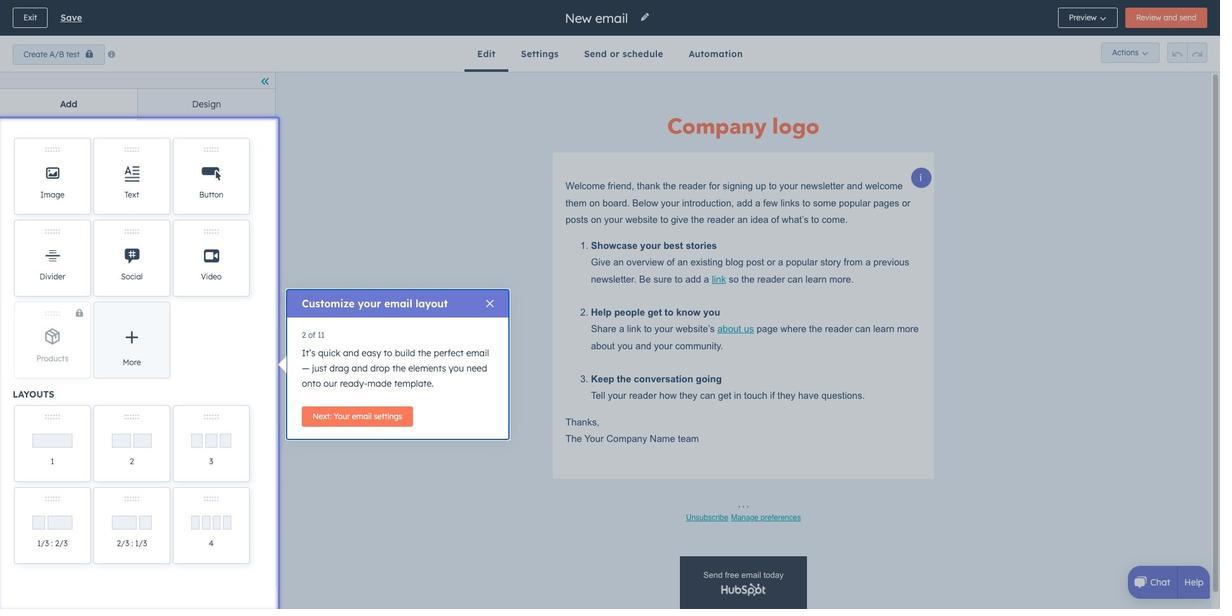 Task type: vqa. For each thing, say whether or not it's contained in the screenshot.
Get
no



Task type: locate. For each thing, give the bounding box(es) containing it.
close image
[[486, 300, 494, 308]]

navigation
[[0, 88, 275, 120]]

None field
[[564, 9, 633, 26]]

group
[[1168, 43, 1208, 63]]



